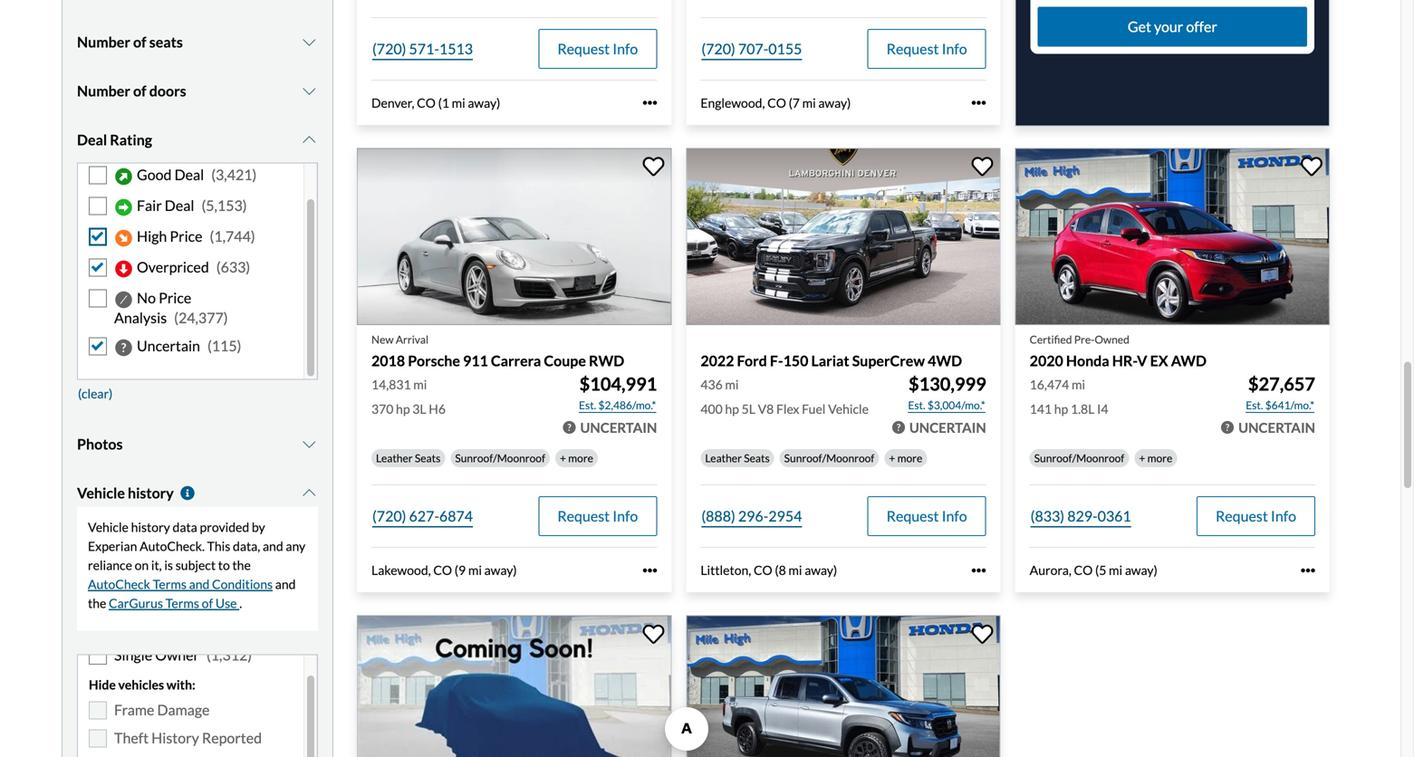 Task type: vqa. For each thing, say whether or not it's contained in the screenshot.
Gt silver metallic 2018 Porsche 911 Carrera Coupe RWD Coupe Rear-Wheel Drive 7-Speed Manual image
yes



Task type: locate. For each thing, give the bounding box(es) containing it.
deal left the rating
[[77, 131, 107, 149]]

ellipsis h image for $27,657
[[1301, 563, 1316, 578]]

new
[[371, 333, 394, 346]]

1 chevron down image from the top
[[300, 35, 318, 50]]

2 horizontal spatial sunroof/moonroof
[[1034, 452, 1125, 465]]

deal for fair deal
[[165, 197, 194, 214]]

info for (720) 627-6874
[[613, 507, 638, 525]]

627-
[[409, 507, 439, 525]]

get your offer button
[[1038, 7, 1307, 47]]

co left (7
[[768, 95, 786, 110]]

1 horizontal spatial uncertain
[[910, 420, 986, 436]]

uncertain down est. $3,004/mo.* button on the right
[[910, 420, 986, 436]]

0 horizontal spatial est.
[[579, 399, 596, 412]]

uncertain down est. $641/mo.* button
[[1239, 420, 1316, 436]]

2 + from the left
[[889, 452, 896, 465]]

any
[[286, 539, 306, 554]]

hp inside 16,474 mi 141 hp 1.8l i4
[[1054, 401, 1069, 417]]

(720) inside '(720) 571-1513' button
[[372, 40, 406, 57]]

price inside no price analysis
[[159, 289, 191, 307]]

1 vertical spatial deal
[[174, 166, 204, 184]]

hp
[[396, 401, 410, 417], [725, 401, 739, 417], [1054, 401, 1069, 417]]

est. $3,004/mo.* button
[[907, 396, 986, 415]]

3 + from the left
[[1139, 452, 1146, 465]]

mi right (9
[[468, 563, 482, 578]]

number up deal rating
[[77, 82, 130, 100]]

3 uncertain from the left
[[1239, 420, 1316, 436]]

chevron down image for photos
[[300, 437, 318, 452]]

3 hp from the left
[[1054, 401, 1069, 417]]

hide vehicles with:
[[89, 677, 195, 693]]

seats down 5l
[[744, 452, 770, 465]]

terms down is
[[153, 577, 187, 592]]

0 vertical spatial chevron down image
[[300, 35, 318, 50]]

$130,999
[[909, 373, 986, 395]]

(720) for (720) 571-1513
[[372, 40, 406, 57]]

of left "use"
[[202, 596, 213, 611]]

0 horizontal spatial seats
[[415, 452, 441, 465]]

reported
[[202, 730, 262, 747]]

sunroof/moonroof down 1.8l
[[1034, 452, 1125, 465]]

1 horizontal spatial leather
[[705, 452, 742, 465]]

(720) inside (720) 707-0155 button
[[702, 40, 736, 57]]

0 horizontal spatial uncertain
[[580, 420, 657, 436]]

2 ellipsis h image from the top
[[972, 563, 986, 578]]

vehicle up experian at bottom left
[[88, 520, 129, 535]]

1 vertical spatial chevron down image
[[300, 133, 318, 147]]

subject
[[176, 558, 216, 573]]

2 uncertain from the left
[[910, 420, 986, 436]]

3 sunroof/moonroof from the left
[[1034, 452, 1125, 465]]

away) for englewood, co (7 mi away)
[[819, 95, 851, 110]]

new arrival 2018 porsche 911 carrera coupe rwd
[[371, 333, 624, 370]]

away) right (9
[[484, 563, 517, 578]]

away) right (1
[[468, 95, 501, 110]]

1 vertical spatial vehicle
[[77, 485, 125, 502]]

leather down the 370
[[376, 452, 413, 465]]

2 number from the top
[[77, 82, 130, 100]]

number up number of doors
[[77, 33, 130, 51]]

denver,
[[371, 95, 414, 110]]

0 vertical spatial of
[[133, 33, 146, 51]]

2 est. from the left
[[908, 399, 926, 412]]

request for 0361
[[1216, 507, 1268, 525]]

2 hp from the left
[[725, 401, 739, 417]]

co for (5 mi away)
[[1074, 563, 1093, 578]]

awd
[[1171, 352, 1207, 370]]

2022
[[701, 352, 734, 370]]

mi right 436
[[725, 377, 739, 392]]

est. for $130,999
[[908, 399, 926, 412]]

0 horizontal spatial leather
[[376, 452, 413, 465]]

2 vertical spatial deal
[[165, 197, 194, 214]]

history for vehicle history data provided by experian autocheck. this data, and any reliance on it, is subject to the autocheck terms and conditions
[[131, 520, 170, 535]]

1 horizontal spatial the
[[232, 558, 251, 573]]

ellipsis h image
[[643, 96, 657, 110], [643, 563, 657, 578], [1301, 563, 1316, 578]]

away) for lakewood, co (9 mi away)
[[484, 563, 517, 578]]

(1,744)
[[210, 227, 255, 245]]

number for number of seats
[[77, 33, 130, 51]]

3 est. from the left
[[1246, 399, 1263, 412]]

2 chevron down image from the top
[[300, 437, 318, 452]]

(720) inside (720) 627-6874 button
[[372, 507, 406, 525]]

1 est. from the left
[[579, 399, 596, 412]]

0 horizontal spatial sunroof/moonroof
[[455, 452, 545, 465]]

571-
[[409, 40, 439, 57]]

porsche
[[408, 352, 460, 370]]

analysis
[[114, 309, 167, 327]]

lariat
[[811, 352, 850, 370]]

2 vertical spatial vehicle
[[88, 520, 129, 535]]

the down 'autocheck'
[[88, 596, 106, 611]]

chevron down image for number of doors
[[300, 84, 318, 99]]

$641/mo.*
[[1266, 399, 1315, 412]]

uncertain for $27,657
[[1239, 420, 1316, 436]]

single owner (1,312)
[[114, 647, 252, 664]]

(7
[[789, 95, 800, 110]]

2 chevron down image from the top
[[300, 133, 318, 147]]

v8
[[758, 401, 774, 417]]

(720) left 707-
[[702, 40, 736, 57]]

away) right (5
[[1125, 563, 1158, 578]]

leather
[[376, 452, 413, 465], [705, 452, 742, 465]]

1 horizontal spatial +
[[889, 452, 896, 465]]

1 horizontal spatial hp
[[725, 401, 739, 417]]

terms inside vehicle history data provided by experian autocheck. this data, and any reliance on it, is subject to the autocheck terms and conditions
[[153, 577, 187, 592]]

seats down 3l
[[415, 452, 441, 465]]

request info for 0155
[[887, 40, 967, 57]]

and
[[263, 539, 283, 554], [189, 577, 210, 592], [275, 577, 296, 592]]

request
[[558, 40, 610, 57], [887, 40, 939, 57], [558, 507, 610, 525], [887, 507, 939, 525], [1216, 507, 1268, 525]]

more
[[568, 452, 593, 465], [898, 452, 923, 465], [1148, 452, 1173, 465]]

1 hp from the left
[[396, 401, 410, 417]]

1 number from the top
[[77, 33, 130, 51]]

16,474
[[1030, 377, 1069, 392]]

red 2020 honda hr-v ex awd suv / crossover all-wheel drive continuously variable transmission image
[[1015, 148, 1330, 325]]

+ more
[[560, 452, 593, 465], [889, 452, 923, 465], [1139, 452, 1173, 465]]

2 horizontal spatial uncertain
[[1239, 420, 1316, 436]]

chevron down image inside photos dropdown button
[[300, 437, 318, 452]]

0 vertical spatial terms
[[153, 577, 187, 592]]

request info for 6874
[[558, 507, 638, 525]]

history for vehicle history
[[128, 485, 174, 502]]

0 vertical spatial vehicle
[[828, 401, 869, 417]]

autocheck terms and conditions link
[[88, 577, 273, 592]]

gt silver metallic 2018 porsche 911 carrera coupe rwd coupe rear-wheel drive 7-speed manual image
[[357, 148, 672, 325]]

deal up fair deal (5,153)
[[174, 166, 204, 184]]

co left (1
[[417, 95, 436, 110]]

est. down $27,657 on the right of page
[[1246, 399, 1263, 412]]

frame
[[114, 701, 154, 719]]

away) right (7
[[819, 95, 851, 110]]

vehicle right fuel
[[828, 401, 869, 417]]

0 vertical spatial deal
[[77, 131, 107, 149]]

hp for $27,657
[[1054, 401, 1069, 417]]

deal inside deal rating dropdown button
[[77, 131, 107, 149]]

lakewood, co (9 mi away)
[[371, 563, 517, 578]]

sunroof/moonroof up 6874 in the left of the page
[[455, 452, 545, 465]]

1 leather from the left
[[376, 452, 413, 465]]

co left (8
[[754, 563, 773, 578]]

1 vertical spatial of
[[133, 82, 146, 100]]

mi up 1.8l
[[1072, 377, 1086, 392]]

history left info circle "icon"
[[128, 485, 174, 502]]

400
[[701, 401, 723, 417]]

0 vertical spatial number
[[77, 33, 130, 51]]

on
[[135, 558, 149, 573]]

1 uncertain from the left
[[580, 420, 657, 436]]

request for 1513
[[558, 40, 610, 57]]

co for (1 mi away)
[[417, 95, 436, 110]]

deal right fair
[[165, 197, 194, 214]]

hp left 3l
[[396, 401, 410, 417]]

request info
[[558, 40, 638, 57], [887, 40, 967, 57], [558, 507, 638, 525], [887, 507, 967, 525], [1216, 507, 1297, 525]]

3 chevron down image from the top
[[300, 486, 318, 501]]

1 vertical spatial history
[[131, 520, 170, 535]]

1 vertical spatial price
[[159, 289, 191, 307]]

coupe
[[544, 352, 586, 370]]

est. inside $27,657 est. $641/mo.*
[[1246, 399, 1263, 412]]

3 + more from the left
[[1139, 452, 1173, 465]]

co for (8 mi away)
[[754, 563, 773, 578]]

sunroof/moonroof down fuel
[[784, 452, 875, 465]]

away)
[[468, 95, 501, 110], [819, 95, 851, 110], [484, 563, 517, 578], [805, 563, 837, 578], [1125, 563, 1158, 578]]

mi up 3l
[[413, 377, 427, 392]]

mi right (1
[[452, 95, 465, 110]]

request info button
[[539, 29, 657, 69], [868, 29, 986, 69], [539, 497, 657, 536], [868, 497, 986, 536], [1197, 497, 1316, 536]]

1 horizontal spatial leather seats
[[705, 452, 770, 465]]

0 horizontal spatial leather seats
[[376, 452, 441, 465]]

2 leather from the left
[[705, 452, 742, 465]]

0 vertical spatial price
[[170, 227, 203, 245]]

info
[[613, 40, 638, 57], [942, 40, 967, 57], [613, 507, 638, 525], [942, 507, 967, 525], [1271, 507, 1297, 525]]

1 vertical spatial the
[[88, 596, 106, 611]]

uncertain down est. $2,486/mo.* button
[[580, 420, 657, 436]]

ellipsis h image
[[972, 96, 986, 110], [972, 563, 986, 578]]

co for (7 mi away)
[[768, 95, 786, 110]]

1 horizontal spatial seats
[[744, 452, 770, 465]]

0 vertical spatial chevron down image
[[300, 84, 318, 99]]

chevron down image
[[300, 35, 318, 50], [300, 437, 318, 452], [300, 486, 318, 501]]

1 horizontal spatial more
[[898, 452, 923, 465]]

1 more from the left
[[568, 452, 593, 465]]

history up autocheck.
[[131, 520, 170, 535]]

1 vertical spatial number
[[77, 82, 130, 100]]

1 horizontal spatial sunroof/moonroof
[[784, 452, 875, 465]]

150
[[783, 352, 809, 370]]

englewood, co (7 mi away)
[[701, 95, 851, 110]]

info for (833) 829-0361
[[1271, 507, 1297, 525]]

2022 ford f-150 lariat supercrew 4wd
[[701, 352, 962, 370]]

mi right (5
[[1109, 563, 1123, 578]]

rating
[[110, 131, 152, 149]]

mi inside 14,831 mi 370 hp 3l h6
[[413, 377, 427, 392]]

chevron down image
[[300, 84, 318, 99], [300, 133, 318, 147]]

terms down autocheck terms and conditions link
[[165, 596, 199, 611]]

2 horizontal spatial est.
[[1246, 399, 1263, 412]]

(833) 829-0361 button
[[1030, 497, 1132, 536]]

away) right (8
[[805, 563, 837, 578]]

hp inside 14,831 mi 370 hp 3l h6
[[396, 401, 410, 417]]

number inside 'dropdown button'
[[77, 33, 130, 51]]

est.
[[579, 399, 596, 412], [908, 399, 926, 412], [1246, 399, 1263, 412]]

0 horizontal spatial hp
[[396, 401, 410, 417]]

supercrew
[[852, 352, 925, 370]]

vehicle inside vehicle history data provided by experian autocheck. this data, and any reliance on it, is subject to the autocheck terms and conditions
[[88, 520, 129, 535]]

+
[[560, 452, 566, 465], [889, 452, 896, 465], [1139, 452, 1146, 465]]

1 horizontal spatial + more
[[889, 452, 923, 465]]

2 leather seats from the left
[[705, 452, 770, 465]]

number of seats button
[[77, 20, 318, 65]]

est. inside $130,999 est. $3,004/mo.*
[[908, 399, 926, 412]]

1 sunroof/moonroof from the left
[[455, 452, 545, 465]]

est. inside $104,991 est. $2,486/mo.*
[[579, 399, 596, 412]]

hp left 5l
[[725, 401, 739, 417]]

autocheck
[[88, 577, 150, 592]]

fair deal (5,153)
[[137, 197, 247, 214]]

i4
[[1097, 401, 1109, 417]]

est. down $104,991
[[579, 399, 596, 412]]

est. down $130,999
[[908, 399, 926, 412]]

1 horizontal spatial est.
[[908, 399, 926, 412]]

vehicle for vehicle history data provided by experian autocheck. this data, and any reliance on it, is subject to the autocheck terms and conditions
[[88, 520, 129, 535]]

leather down 400
[[705, 452, 742, 465]]

ellipsis h image for $104,991
[[643, 563, 657, 578]]

autocheck.
[[140, 539, 205, 554]]

hp inside "436 mi 400 hp 5l v8 flex fuel vehicle"
[[725, 401, 739, 417]]

request info button for (888) 296-2954
[[868, 497, 986, 536]]

black metallic 2022 ford f-150 lariat supercrew 4wd pickup truck four-wheel drive automatic image
[[686, 148, 1001, 325]]

uncertain for $130,999
[[910, 420, 986, 436]]

theft history reported
[[114, 730, 262, 747]]

2 horizontal spatial +
[[1139, 452, 1146, 465]]

(720) 627-6874 button
[[371, 497, 474, 536]]

2 horizontal spatial + more
[[1139, 452, 1173, 465]]

info for (720) 707-0155
[[942, 40, 967, 57]]

vehicle down photos
[[77, 485, 125, 502]]

request for 6874
[[558, 507, 610, 525]]

the inside and the
[[88, 596, 106, 611]]

0 vertical spatial history
[[128, 485, 174, 502]]

deal rating button
[[77, 118, 318, 163]]

history
[[128, 485, 174, 502], [131, 520, 170, 535]]

2 horizontal spatial hp
[[1054, 401, 1069, 417]]

$104,991 est. $2,486/mo.*
[[579, 373, 657, 412]]

2 horizontal spatial more
[[1148, 452, 1173, 465]]

of left doors at the top left of page
[[133, 82, 146, 100]]

chevron down image inside deal rating dropdown button
[[300, 133, 318, 147]]

chevron down image inside number of seats 'dropdown button'
[[300, 35, 318, 50]]

hp for $104,991
[[396, 401, 410, 417]]

deal for good deal
[[174, 166, 204, 184]]

cargurus terms of use .
[[109, 596, 242, 611]]

leather seats down 5l
[[705, 452, 770, 465]]

co left (5
[[1074, 563, 1093, 578]]

history inside vehicle history data provided by experian autocheck. this data, and any reliance on it, is subject to the autocheck terms and conditions
[[131, 520, 170, 535]]

0 vertical spatial ellipsis h image
[[972, 96, 986, 110]]

co left (9
[[433, 563, 452, 578]]

away) for denver, co (1 mi away)
[[468, 95, 501, 110]]

chevron down image inside number of doors dropdown button
[[300, 84, 318, 99]]

hp right 141
[[1054, 401, 1069, 417]]

1 vertical spatial ellipsis h image
[[972, 563, 986, 578]]

your
[[1154, 18, 1184, 35]]

with:
[[167, 677, 195, 693]]

the right to
[[232, 558, 251, 573]]

aurora,
[[1030, 563, 1072, 578]]

0 horizontal spatial more
[[568, 452, 593, 465]]

and the
[[88, 577, 296, 611]]

and down any
[[275, 577, 296, 592]]

of left seats
[[133, 33, 146, 51]]

request info button for (720) 571-1513
[[539, 29, 657, 69]]

pre-
[[1074, 333, 1095, 346]]

(833)
[[1031, 507, 1065, 525]]

request info for 2954
[[887, 507, 967, 525]]

aurora, co (5 mi away)
[[1030, 563, 1158, 578]]

of inside number of seats 'dropdown button'
[[133, 33, 146, 51]]

carrera
[[491, 352, 541, 370]]

0 vertical spatial the
[[232, 558, 251, 573]]

1 ellipsis h image from the top
[[972, 96, 986, 110]]

(720) left "571-"
[[372, 40, 406, 57]]

1 chevron down image from the top
[[300, 84, 318, 99]]

(115)
[[207, 337, 241, 355]]

(720) left 627-
[[372, 507, 406, 525]]

good deal (3,421)
[[137, 166, 257, 184]]

request for 2954
[[887, 507, 939, 525]]

ellipsis h image for englewood, co (7 mi away)
[[972, 96, 986, 110]]

price right no
[[159, 289, 191, 307]]

of inside number of doors dropdown button
[[133, 82, 146, 100]]

0 horizontal spatial +
[[560, 452, 566, 465]]

0 horizontal spatial + more
[[560, 452, 593, 465]]

vehicle inside "436 mi 400 hp 5l v8 flex fuel vehicle"
[[828, 401, 869, 417]]

price down fair deal (5,153)
[[170, 227, 203, 245]]

uncertain
[[580, 420, 657, 436], [910, 420, 986, 436], [1239, 420, 1316, 436]]

0 horizontal spatial the
[[88, 596, 106, 611]]

leather seats down 3l
[[376, 452, 441, 465]]

1 vertical spatial chevron down image
[[300, 437, 318, 452]]

2 vertical spatial chevron down image
[[300, 486, 318, 501]]

number inside dropdown button
[[77, 82, 130, 100]]

(720) for (720) 627-6874
[[372, 507, 406, 525]]

1 + from the left
[[560, 452, 566, 465]]



Task type: describe. For each thing, give the bounding box(es) containing it.
uncertain (115)
[[137, 337, 241, 355]]

(888) 296-2954
[[702, 507, 802, 525]]

4wd
[[928, 352, 962, 370]]

14,831 mi 370 hp 3l h6
[[371, 377, 446, 417]]

1 leather seats from the left
[[376, 452, 441, 465]]

(720) 707-0155
[[702, 40, 802, 57]]

hr-
[[1112, 352, 1137, 370]]

(633)
[[216, 258, 250, 276]]

request for 0155
[[887, 40, 939, 57]]

3 more from the left
[[1148, 452, 1173, 465]]

(720) 571-1513
[[372, 40, 473, 57]]

and left any
[[263, 539, 283, 554]]

1 + more from the left
[[560, 452, 593, 465]]

get
[[1128, 18, 1152, 35]]

data,
[[233, 539, 260, 554]]

vehicle history
[[77, 485, 174, 502]]

296-
[[738, 507, 769, 525]]

request info button for (833) 829-0361
[[1197, 497, 1316, 536]]

16,474 mi 141 hp 1.8l i4
[[1030, 377, 1109, 417]]

mi right (8
[[789, 563, 802, 578]]

1 seats from the left
[[415, 452, 441, 465]]

est. for $104,991
[[579, 399, 596, 412]]

911
[[463, 352, 488, 370]]

$130,999 est. $3,004/mo.*
[[908, 373, 986, 412]]

chevron down image for number of seats
[[300, 35, 318, 50]]

cargurus terms of use link
[[109, 596, 239, 611]]

conditions
[[212, 577, 273, 592]]

request info for 1513
[[558, 40, 638, 57]]

request info button for (720) 707-0155
[[868, 29, 986, 69]]

(888) 296-2954 button
[[701, 497, 803, 536]]

hide
[[89, 677, 116, 693]]

(3,421)
[[211, 166, 257, 184]]

number of seats
[[77, 33, 183, 51]]

(24,377)
[[174, 309, 228, 327]]

this
[[207, 539, 230, 554]]

mi right (7
[[802, 95, 816, 110]]

owned
[[1095, 333, 1130, 346]]

.
[[239, 596, 242, 611]]

arrival
[[396, 333, 429, 346]]

mi inside "436 mi 400 hp 5l v8 flex fuel vehicle"
[[725, 377, 739, 392]]

vehicle history data provided by experian autocheck. this data, and any reliance on it, is subject to the autocheck terms and conditions
[[88, 520, 306, 592]]

(1,312)
[[207, 647, 252, 664]]

certified pre-owned 2020 honda hr-v ex awd
[[1030, 333, 1207, 370]]

photos
[[77, 436, 123, 453]]

request info button for (720) 627-6874
[[539, 497, 657, 536]]

est. for $27,657
[[1246, 399, 1263, 412]]

ford
[[737, 352, 767, 370]]

14,831
[[371, 377, 411, 392]]

damage
[[157, 701, 210, 719]]

$104,991
[[580, 373, 657, 395]]

away) for aurora, co (5 mi away)
[[1125, 563, 1158, 578]]

h6
[[429, 401, 446, 417]]

littleton, co (8 mi away)
[[701, 563, 837, 578]]

5l
[[742, 401, 756, 417]]

it,
[[151, 558, 162, 573]]

rwd
[[589, 352, 624, 370]]

cargurus
[[109, 596, 163, 611]]

away) for littleton, co (8 mi away)
[[805, 563, 837, 578]]

honda
[[1066, 352, 1110, 370]]

of for doors
[[133, 82, 146, 100]]

vehicle for vehicle history
[[77, 485, 125, 502]]

3l
[[413, 401, 426, 417]]

is
[[164, 558, 173, 573]]

gray 2022 honda civic ex fwd sedan front-wheel drive continuously variable transmission image
[[357, 616, 672, 757]]

2 vertical spatial of
[[202, 596, 213, 611]]

use
[[216, 596, 237, 611]]

uncertain
[[137, 337, 200, 355]]

info circle image
[[178, 486, 196, 501]]

silver 2023 honda ridgeline rtl awd pickup truck all-wheel drive 9-speed automatic image
[[686, 616, 1001, 757]]

(clear)
[[78, 386, 113, 402]]

co for (9 mi away)
[[433, 563, 452, 578]]

ex
[[1150, 352, 1169, 370]]

theft
[[114, 730, 149, 747]]

experian
[[88, 539, 137, 554]]

price for analysis
[[159, 289, 191, 307]]

2 sunroof/moonroof from the left
[[784, 452, 875, 465]]

certified
[[1030, 333, 1072, 346]]

the inside vehicle history data provided by experian autocheck. this data, and any reliance on it, is subject to the autocheck terms and conditions
[[232, 558, 251, 573]]

707-
[[738, 40, 769, 57]]

request info for 0361
[[1216, 507, 1297, 525]]

1.8l
[[1071, 401, 1095, 417]]

lakewood,
[[371, 563, 431, 578]]

$27,657 est. $641/mo.*
[[1246, 373, 1316, 412]]

overpriced
[[137, 258, 209, 276]]

owner
[[155, 647, 199, 664]]

6874
[[439, 507, 473, 525]]

number of doors button
[[77, 69, 318, 114]]

1513
[[439, 40, 473, 57]]

$3,004/mo.*
[[928, 399, 986, 412]]

number of doors
[[77, 82, 186, 100]]

ellipsis h image for littleton, co (8 mi away)
[[972, 563, 986, 578]]

v
[[1137, 352, 1148, 370]]

2 + more from the left
[[889, 452, 923, 465]]

good
[[137, 166, 172, 184]]

info for (720) 571-1513
[[613, 40, 638, 57]]

deal rating
[[77, 131, 152, 149]]

(5
[[1095, 563, 1107, 578]]

1 vertical spatial terms
[[165, 596, 199, 611]]

2 seats from the left
[[744, 452, 770, 465]]

flex
[[776, 401, 800, 417]]

(888)
[[702, 507, 736, 525]]

uncertain for $104,991
[[580, 420, 657, 436]]

photos button
[[77, 422, 318, 467]]

and down subject
[[189, 577, 210, 592]]

provided
[[200, 520, 249, 535]]

f-
[[770, 352, 783, 370]]

436 mi 400 hp 5l v8 flex fuel vehicle
[[701, 377, 869, 417]]

high price (1,744)
[[137, 227, 255, 245]]

2018
[[371, 352, 405, 370]]

hp for $130,999
[[725, 401, 739, 417]]

829-
[[1068, 507, 1098, 525]]

number for number of doors
[[77, 82, 130, 100]]

(720) 627-6874
[[372, 507, 473, 525]]

mi inside 16,474 mi 141 hp 1.8l i4
[[1072, 377, 1086, 392]]

chevron down image for deal rating
[[300, 133, 318, 147]]

2 more from the left
[[898, 452, 923, 465]]

single
[[114, 647, 152, 664]]

info for (888) 296-2954
[[942, 507, 967, 525]]

fair
[[137, 197, 162, 214]]

to
[[218, 558, 230, 573]]

and inside and the
[[275, 577, 296, 592]]

price for (1,744)
[[170, 227, 203, 245]]

of for seats
[[133, 33, 146, 51]]

(720) for (720) 707-0155
[[702, 40, 736, 57]]



